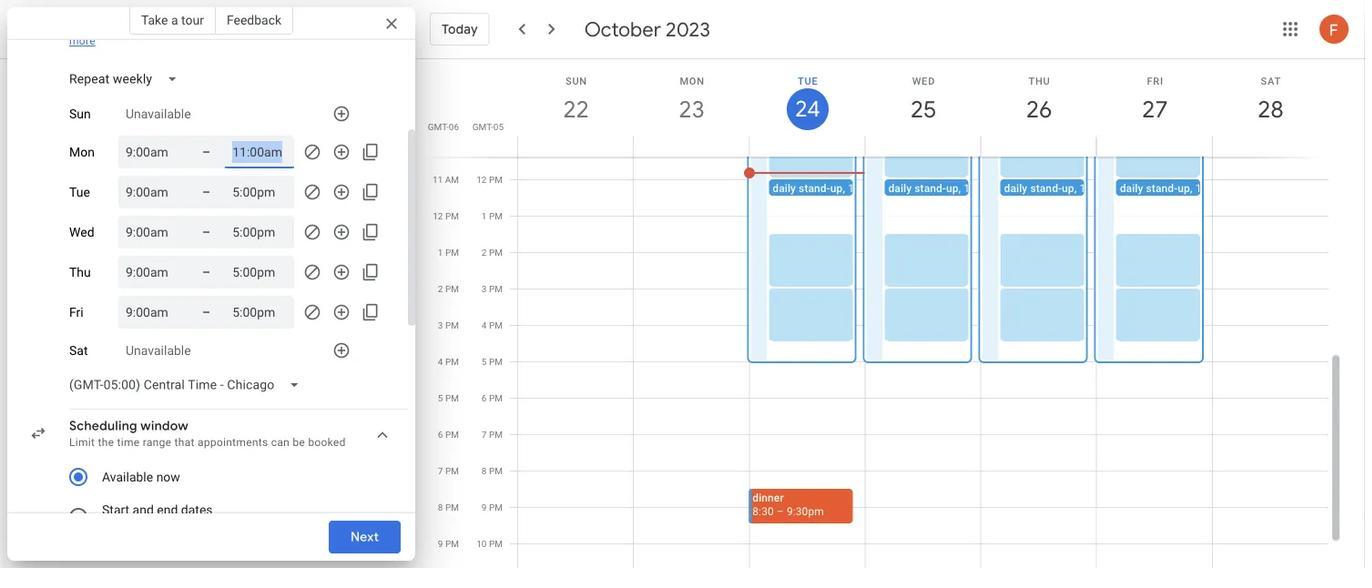 Task type: vqa. For each thing, say whether or not it's contained in the screenshot.
Sat 28
yes



Task type: locate. For each thing, give the bounding box(es) containing it.
thu
[[1029, 75, 1051, 87], [69, 265, 91, 280]]

23
[[678, 94, 704, 124]]

sat up saturday, october 28 element
[[1261, 75, 1282, 87]]

0 horizontal spatial sun
[[69, 106, 91, 121]]

–
[[202, 144, 211, 159], [202, 184, 211, 199], [202, 225, 211, 240], [202, 265, 211, 280], [202, 305, 211, 320], [777, 506, 784, 518]]

1 vertical spatial 7
[[438, 466, 443, 477]]

– right start time on wednesdays text box
[[202, 225, 211, 240]]

9 pm up "10 pm"
[[482, 502, 503, 513]]

22
[[562, 94, 588, 124]]

daily stand-up , 12pm down friday, october 27 element
[[1120, 182, 1224, 195]]

feedback button
[[216, 5, 293, 35]]

0 horizontal spatial 2 pm
[[438, 284, 459, 295]]

1 horizontal spatial 8
[[482, 466, 487, 477]]

next
[[351, 529, 379, 546]]

3 , from the left
[[1075, 182, 1077, 195]]

3 12pm from the left
[[1080, 182, 1108, 195]]

4 stand- from the left
[[1146, 182, 1178, 195]]

daily stand-up , 12pm
[[773, 182, 877, 195], [889, 182, 992, 195], [1004, 182, 1108, 195], [1120, 182, 1224, 195]]

1 vertical spatial 5
[[438, 393, 443, 404]]

wed inside wed 25
[[912, 75, 936, 87]]

0 horizontal spatial wed
[[69, 225, 94, 240]]

sat inside sat 28
[[1261, 75, 1282, 87]]

0 horizontal spatial 7
[[438, 466, 443, 477]]

0 horizontal spatial fri
[[69, 305, 84, 320]]

1 horizontal spatial 2
[[482, 247, 487, 258]]

daily stand-up , 12pm down wednesday, october 25 element
[[889, 182, 992, 195]]

1 vertical spatial sun
[[69, 106, 91, 121]]

0 horizontal spatial 1 pm
[[438, 247, 459, 258]]

daily down 27
[[1120, 182, 1144, 195]]

9 up 10
[[482, 502, 487, 513]]

0 horizontal spatial thu
[[69, 265, 91, 280]]

daily stand-up , 12pm down tuesday, october 24, today element
[[773, 182, 877, 195]]

4 up from the left
[[1178, 182, 1190, 195]]

23 column header
[[633, 59, 750, 157]]

– right 8:30
[[777, 506, 784, 518]]

1 unavailable from the top
[[126, 106, 191, 121]]

take a tour
[[141, 12, 204, 27]]

friday, october 27 element
[[1134, 88, 1176, 130]]

28 column header
[[1212, 59, 1329, 157]]

you're
[[119, 20, 149, 33]]

25
[[909, 94, 935, 124]]

stand- down wednesday, october 25 element
[[915, 182, 946, 195]]

26 column header
[[981, 59, 1097, 157]]

daily down '25'
[[889, 182, 912, 195]]

tue up 24
[[798, 75, 818, 87]]

06
[[449, 121, 459, 132]]

thu inside thu 26
[[1029, 75, 1051, 87]]

tue inside tue 24
[[798, 75, 818, 87]]

wed 25
[[909, 75, 936, 124]]

0 horizontal spatial 3
[[438, 320, 443, 331]]

sunday, october 22 element
[[555, 88, 597, 130]]

0 vertical spatial fri
[[1147, 75, 1164, 87]]

– left end time on fridays text field
[[202, 305, 211, 320]]

0 vertical spatial wed
[[912, 75, 936, 87]]

2 unavailable from the top
[[126, 343, 191, 358]]

1 vertical spatial mon
[[69, 145, 95, 160]]

grid
[[423, 59, 1344, 568]]

4 daily stand-up , 12pm from the left
[[1120, 182, 1224, 195]]

, down 24 column header
[[843, 182, 845, 195]]

1 daily from the left
[[773, 182, 796, 195]]

1 horizontal spatial 5
[[482, 357, 487, 368]]

2 gmt- from the left
[[473, 121, 494, 132]]

now
[[156, 470, 180, 485]]

that
[[174, 436, 195, 449]]

7 pm
[[482, 429, 503, 440], [438, 466, 459, 477]]

mon inside mon 23
[[680, 75, 705, 87]]

1 gmt- from the left
[[428, 121, 449, 132]]

up
[[831, 182, 843, 195], [946, 182, 959, 195], [1062, 182, 1075, 195], [1178, 182, 1190, 195]]

next button
[[329, 516, 401, 559]]

sun
[[566, 75, 588, 87], [69, 106, 91, 121]]

thu left start time on thursdays text box
[[69, 265, 91, 280]]

1 up from the left
[[831, 182, 843, 195]]

1 , from the left
[[843, 182, 845, 195]]

Start time on Thursdays text field
[[126, 261, 180, 283]]

0 horizontal spatial 4
[[438, 357, 443, 368]]

1 horizontal spatial 7 pm
[[482, 429, 503, 440]]

option group containing available now
[[62, 457, 375, 537]]

2 up from the left
[[946, 182, 959, 195]]

up down 25 column header
[[946, 182, 959, 195]]

1 vertical spatial 6
[[438, 429, 443, 440]]

12
[[477, 174, 487, 185], [433, 211, 443, 222]]

7
[[482, 429, 487, 440], [438, 466, 443, 477]]

0 vertical spatial 7 pm
[[482, 429, 503, 440]]

24 column header
[[749, 59, 866, 157]]

3 pm
[[482, 284, 503, 295], [438, 320, 459, 331]]

0 horizontal spatial 12 pm
[[433, 211, 459, 222]]

a
[[171, 12, 178, 27]]

mon
[[680, 75, 705, 87], [69, 145, 95, 160]]

unavailable down start time on fridays text box
[[126, 343, 191, 358]]

1 pm
[[482, 211, 503, 222], [438, 247, 459, 258]]

1 vertical spatial 12 pm
[[433, 211, 459, 222]]

1 horizontal spatial 1 pm
[[482, 211, 503, 222]]

4 pm
[[482, 320, 503, 331], [438, 357, 459, 368]]

stand-
[[799, 182, 831, 195], [915, 182, 946, 195], [1031, 182, 1062, 195], [1146, 182, 1178, 195]]

0 horizontal spatial 3 pm
[[438, 320, 459, 331]]

12pm
[[848, 182, 877, 195], [964, 182, 992, 195], [1080, 182, 1108, 195], [1196, 182, 1224, 195]]

5
[[482, 357, 487, 368], [438, 393, 443, 404]]

gmt-06
[[428, 121, 459, 132]]

stand- down friday, october 27 element
[[1146, 182, 1178, 195]]

0 vertical spatial 2
[[482, 247, 487, 258]]

0 horizontal spatial 2
[[438, 284, 443, 295]]

appointments.
[[265, 20, 339, 33]]

26
[[1025, 94, 1051, 124]]

3 up from the left
[[1062, 182, 1075, 195]]

12 pm down 11 am
[[433, 211, 459, 222]]

wed for wed 25
[[912, 75, 936, 87]]

thu 26
[[1025, 75, 1051, 124]]

1 horizontal spatial wed
[[912, 75, 936, 87]]

None field
[[62, 63, 192, 96], [62, 369, 315, 402], [62, 63, 192, 96], [62, 369, 315, 402]]

0 horizontal spatial sat
[[69, 343, 88, 358]]

0 vertical spatial 5 pm
[[482, 357, 503, 368]]

0 vertical spatial 1 pm
[[482, 211, 503, 222]]

– for wed
[[202, 225, 211, 240]]

1
[[482, 211, 487, 222], [438, 247, 443, 258]]

dinner 8:30 – 9:30pm
[[753, 492, 824, 518]]

0 vertical spatial sat
[[1261, 75, 1282, 87]]

fri for fri
[[69, 305, 84, 320]]

1 vertical spatial 8
[[438, 502, 443, 513]]

fri up friday, october 27 element
[[1147, 75, 1164, 87]]

1 horizontal spatial 3
[[482, 284, 487, 295]]

wed left start time on wednesdays text box
[[69, 225, 94, 240]]

1 horizontal spatial 4
[[482, 320, 487, 331]]

End time on Tuesdays text field
[[232, 181, 287, 203]]

, down 25 column header
[[959, 182, 961, 195]]

0 horizontal spatial 8 pm
[[438, 502, 459, 513]]

2
[[482, 247, 487, 258], [438, 284, 443, 295]]

0 horizontal spatial 5 pm
[[438, 393, 459, 404]]

gmt- left gmt-05
[[428, 121, 449, 132]]

thu for thu 26
[[1029, 75, 1051, 87]]

mon up the monday, october 23 element
[[680, 75, 705, 87]]

0 horizontal spatial 12
[[433, 211, 443, 222]]

daily stand-up , 12pm down thursday, october 26 element
[[1004, 182, 1108, 195]]

4 12pm from the left
[[1196, 182, 1224, 195]]

limit
[[69, 436, 95, 449]]

daily down 24
[[773, 182, 796, 195]]

2 , from the left
[[959, 182, 961, 195]]

tue left start time on tuesdays 'text field'
[[69, 185, 90, 200]]

– left the end time on tuesdays text box
[[202, 184, 211, 199]]

1 horizontal spatial 7
[[482, 429, 487, 440]]

9 left 10
[[438, 539, 443, 550]]

fri
[[1147, 75, 1164, 87], [69, 305, 84, 320]]

1 vertical spatial 7 pm
[[438, 466, 459, 477]]

gmt-05
[[473, 121, 504, 132]]

gmt- right 06
[[473, 121, 494, 132]]

12 pm right the am
[[477, 174, 503, 185]]

8
[[482, 466, 487, 477], [438, 502, 443, 513]]

1 vertical spatial 4 pm
[[438, 357, 459, 368]]

9 pm left 10
[[438, 539, 459, 550]]

, down 27 column header
[[1190, 182, 1193, 195]]

grid containing 22
[[423, 59, 1344, 568]]

thursday, october 26 element
[[1019, 88, 1060, 130]]

0 vertical spatial 4
[[482, 320, 487, 331]]

unavailable up start time on mondays text field
[[126, 106, 191, 121]]

– left end time on thursdays text box
[[202, 265, 211, 280]]

be
[[293, 436, 305, 449]]

0 vertical spatial 6
[[482, 393, 487, 404]]

3
[[482, 284, 487, 295], [438, 320, 443, 331]]

0 horizontal spatial 1
[[438, 247, 443, 258]]

0 vertical spatial 4 pm
[[482, 320, 503, 331]]

– for thu
[[202, 265, 211, 280]]

1 vertical spatial unavailable
[[126, 343, 191, 358]]

1 horizontal spatial 12 pm
[[477, 174, 503, 185]]

1 vertical spatial 1 pm
[[438, 247, 459, 258]]

fri for fri 27
[[1147, 75, 1164, 87]]

sat
[[1261, 75, 1282, 87], [69, 343, 88, 358]]

24
[[794, 95, 819, 123]]

1 pm down gmt-05
[[482, 211, 503, 222]]

12 right the am
[[477, 174, 487, 185]]

0 horizontal spatial 5
[[438, 393, 443, 404]]

22 column header
[[517, 59, 634, 157]]

sun down "more"
[[69, 106, 91, 121]]

0 horizontal spatial 9 pm
[[438, 539, 459, 550]]

1 horizontal spatial tue
[[798, 75, 818, 87]]

sun up sunday, october 22 element
[[566, 75, 588, 87]]

12 pm
[[477, 174, 503, 185], [433, 211, 459, 222]]

1 horizontal spatial 5 pm
[[482, 357, 503, 368]]

available
[[199, 20, 245, 33]]

0 horizontal spatial tue
[[69, 185, 90, 200]]

10 pm
[[477, 539, 503, 550]]

6
[[482, 393, 487, 404], [438, 429, 443, 440]]

1 horizontal spatial 6
[[482, 393, 487, 404]]

thu up thursday, october 26 element
[[1029, 75, 1051, 87]]

regularly
[[152, 20, 196, 33]]

0 vertical spatial 1
[[482, 211, 487, 222]]

pm
[[489, 174, 503, 185], [445, 211, 459, 222], [489, 211, 503, 222], [445, 247, 459, 258], [489, 247, 503, 258], [445, 284, 459, 295], [489, 284, 503, 295], [445, 320, 459, 331], [489, 320, 503, 331], [445, 357, 459, 368], [489, 357, 503, 368], [445, 393, 459, 404], [489, 393, 503, 404], [445, 429, 459, 440], [489, 429, 503, 440], [445, 466, 459, 477], [489, 466, 503, 477], [445, 502, 459, 513], [489, 502, 503, 513], [445, 539, 459, 550], [489, 539, 503, 550]]

tue for tue
[[69, 185, 90, 200]]

range
[[143, 436, 172, 449]]

1 horizontal spatial 4 pm
[[482, 320, 503, 331]]

1 pm down 11 am
[[438, 247, 459, 258]]

wed up wednesday, october 25 element
[[912, 75, 936, 87]]

1 horizontal spatial sat
[[1261, 75, 1282, 87]]

1 vertical spatial tue
[[69, 185, 90, 200]]

1 horizontal spatial fri
[[1147, 75, 1164, 87]]

tue
[[798, 75, 818, 87], [69, 185, 90, 200]]

1 horizontal spatial 6 pm
[[482, 393, 503, 404]]

1 vertical spatial sat
[[69, 343, 88, 358]]

– inside dinner 8:30 – 9:30pm
[[777, 506, 784, 518]]

mon left start time on mondays text field
[[69, 145, 95, 160]]

stand- down tuesday, october 24, today element
[[799, 182, 831, 195]]

daily down 26
[[1004, 182, 1028, 195]]

option group
[[62, 457, 375, 537]]

set when you're regularly available for appointments.
[[69, 20, 339, 33]]

– for tue
[[202, 184, 211, 199]]

sat for sat 28
[[1261, 75, 1282, 87]]

End time on Mondays text field
[[232, 141, 287, 163]]

0 vertical spatial unavailable
[[126, 106, 191, 121]]

feedback
[[227, 12, 282, 27]]

fri left start time on fridays text box
[[69, 305, 84, 320]]

2 pm
[[482, 247, 503, 258], [438, 284, 459, 295]]

1 vertical spatial 9 pm
[[438, 539, 459, 550]]

1 down gmt-05
[[482, 211, 487, 222]]

8:30
[[753, 506, 774, 518]]

Start time on Mondays text field
[[126, 141, 180, 163]]

3 stand- from the left
[[1031, 182, 1062, 195]]

0 horizontal spatial 6
[[438, 429, 443, 440]]

dinner
[[753, 492, 784, 505]]

0 vertical spatial 9
[[482, 502, 487, 513]]

0 vertical spatial mon
[[680, 75, 705, 87]]

wed
[[912, 75, 936, 87], [69, 225, 94, 240]]

available
[[102, 470, 153, 485]]

0 vertical spatial 6 pm
[[482, 393, 503, 404]]

0 vertical spatial thu
[[1029, 75, 1051, 87]]

0 vertical spatial 12
[[477, 174, 487, 185]]

1 horizontal spatial 9
[[482, 502, 487, 513]]

0 vertical spatial 3 pm
[[482, 284, 503, 295]]

unavailable
[[126, 106, 191, 121], [126, 343, 191, 358]]

up down 24 column header
[[831, 182, 843, 195]]

1 horizontal spatial 3 pm
[[482, 284, 503, 295]]

0 horizontal spatial 6 pm
[[438, 429, 459, 440]]

1 down 11 on the top left
[[438, 247, 443, 258]]

up down 27 column header
[[1178, 182, 1190, 195]]

1 vertical spatial wed
[[69, 225, 94, 240]]

fri inside fri 27
[[1147, 75, 1164, 87]]

28
[[1257, 94, 1283, 124]]

0 vertical spatial sun
[[566, 75, 588, 87]]

,
[[843, 182, 845, 195], [959, 182, 961, 195], [1075, 182, 1077, 195], [1190, 182, 1193, 195]]

9
[[482, 502, 487, 513], [438, 539, 443, 550]]

stand- down thursday, october 26 element
[[1031, 182, 1062, 195]]

1 horizontal spatial 2 pm
[[482, 247, 503, 258]]

when
[[89, 20, 116, 33]]

0 horizontal spatial 9
[[438, 539, 443, 550]]

1 vertical spatial 6 pm
[[438, 429, 459, 440]]

– right start time on mondays text field
[[202, 144, 211, 159]]

take a tour button
[[129, 5, 216, 35]]

1 stand- from the left
[[799, 182, 831, 195]]

1 vertical spatial 4
[[438, 357, 443, 368]]

sun inside 'sun 22'
[[566, 75, 588, 87]]

1 vertical spatial 3
[[438, 320, 443, 331]]

sat up scheduling
[[69, 343, 88, 358]]

0 horizontal spatial mon
[[69, 145, 95, 160]]

appointments
[[198, 436, 268, 449]]

0 vertical spatial 5
[[482, 357, 487, 368]]

0 vertical spatial 8
[[482, 466, 487, 477]]

End time on Thursdays text field
[[232, 261, 287, 283]]

Start time on Tuesdays text field
[[126, 181, 180, 203]]

1 vertical spatial 5 pm
[[438, 393, 459, 404]]

12 down 11 on the top left
[[433, 211, 443, 222]]

gmt-
[[428, 121, 449, 132], [473, 121, 494, 132]]

scheduling
[[69, 418, 137, 435]]

up down "26" column header
[[1062, 182, 1075, 195]]

1 vertical spatial fri
[[69, 305, 84, 320]]

learn more
[[69, 20, 371, 47]]

time
[[117, 436, 140, 449]]

, down "26" column header
[[1075, 182, 1077, 195]]

0 horizontal spatial gmt-
[[428, 121, 449, 132]]

5 pm
[[482, 357, 503, 368], [438, 393, 459, 404]]

1 horizontal spatial gmt-
[[473, 121, 494, 132]]

25 column header
[[865, 59, 982, 157]]



Task type: describe. For each thing, give the bounding box(es) containing it.
– for fri
[[202, 305, 211, 320]]

1 horizontal spatial 9 pm
[[482, 502, 503, 513]]

End time on Fridays text field
[[232, 302, 287, 323]]

– for mon
[[202, 144, 211, 159]]

0 vertical spatial 2 pm
[[482, 247, 503, 258]]

1 12pm from the left
[[848, 182, 877, 195]]

3 daily stand-up , 12pm from the left
[[1004, 182, 1108, 195]]

mon for mon
[[69, 145, 95, 160]]

05
[[494, 121, 504, 132]]

4 daily from the left
[[1120, 182, 1144, 195]]

start and end dates
[[102, 502, 213, 517]]

booked
[[308, 436, 346, 449]]

1 daily stand-up , 12pm from the left
[[773, 182, 877, 195]]

11 am
[[433, 174, 459, 185]]

3 daily from the left
[[1004, 182, 1028, 195]]

for
[[248, 20, 262, 33]]

sat for sat
[[69, 343, 88, 358]]

wed for wed
[[69, 225, 94, 240]]

1 vertical spatial 2 pm
[[438, 284, 459, 295]]

october
[[585, 16, 661, 42]]

1 vertical spatial 12
[[433, 211, 443, 222]]

mon 23
[[678, 75, 705, 124]]

1 vertical spatial 3 pm
[[438, 320, 459, 331]]

tue 24
[[794, 75, 819, 123]]

tue for tue 24
[[798, 75, 818, 87]]

window
[[141, 418, 188, 435]]

0 horizontal spatial 7 pm
[[438, 466, 459, 477]]

fri 27
[[1141, 75, 1167, 124]]

0 vertical spatial 12 pm
[[477, 174, 503, 185]]

2 12pm from the left
[[964, 182, 992, 195]]

2 daily stand-up , 12pm from the left
[[889, 182, 992, 195]]

can
[[271, 436, 290, 449]]

1 vertical spatial 8 pm
[[438, 502, 459, 513]]

more
[[69, 35, 96, 47]]

1 horizontal spatial 1
[[482, 211, 487, 222]]

dates
[[181, 502, 213, 517]]

learn more link
[[69, 20, 371, 47]]

Start time on Fridays text field
[[126, 302, 180, 323]]

and
[[133, 502, 154, 517]]

today button
[[430, 7, 490, 51]]

october 2023
[[585, 16, 710, 42]]

1 vertical spatial 2
[[438, 284, 443, 295]]

0 horizontal spatial 4 pm
[[438, 357, 459, 368]]

sun for sun 22
[[566, 75, 588, 87]]

Start time on Wednesdays text field
[[126, 221, 180, 243]]

2 daily from the left
[[889, 182, 912, 195]]

gmt- for 06
[[428, 121, 449, 132]]

learn
[[342, 20, 371, 33]]

sun 22
[[562, 75, 588, 124]]

sat 28
[[1257, 75, 1283, 124]]

2 stand- from the left
[[915, 182, 946, 195]]

1 vertical spatial 1
[[438, 247, 443, 258]]

saturday, october 28 element
[[1250, 88, 1292, 130]]

1 horizontal spatial 8 pm
[[482, 466, 503, 477]]

tuesday, october 24, today element
[[787, 88, 829, 130]]

11
[[433, 174, 443, 185]]

the
[[98, 436, 114, 449]]

sun for sun
[[69, 106, 91, 121]]

start
[[102, 502, 129, 517]]

2023
[[666, 16, 710, 42]]

gmt- for 05
[[473, 121, 494, 132]]

0 vertical spatial 3
[[482, 284, 487, 295]]

4 , from the left
[[1190, 182, 1193, 195]]

tour
[[181, 12, 204, 27]]

unavailable for sat
[[126, 343, 191, 358]]

27
[[1141, 94, 1167, 124]]

10
[[477, 539, 487, 550]]

monday, october 23 element
[[671, 88, 713, 130]]

0 horizontal spatial 8
[[438, 502, 443, 513]]

0 vertical spatial 7
[[482, 429, 487, 440]]

thu for thu
[[69, 265, 91, 280]]

today
[[442, 21, 478, 37]]

set
[[69, 20, 86, 33]]

scheduling window limit the time range that appointments can be booked
[[69, 418, 346, 449]]

unavailable for sun
[[126, 106, 191, 121]]

9:30pm
[[787, 506, 824, 518]]

available now
[[102, 470, 180, 485]]

End time on Wednesdays text field
[[232, 221, 287, 243]]

27 column header
[[1096, 59, 1213, 157]]

wednesday, october 25 element
[[903, 88, 945, 130]]

end
[[157, 502, 178, 517]]

mon for mon 23
[[680, 75, 705, 87]]

1 horizontal spatial 12
[[477, 174, 487, 185]]

take
[[141, 12, 168, 27]]

am
[[445, 174, 459, 185]]

1 vertical spatial 9
[[438, 539, 443, 550]]



